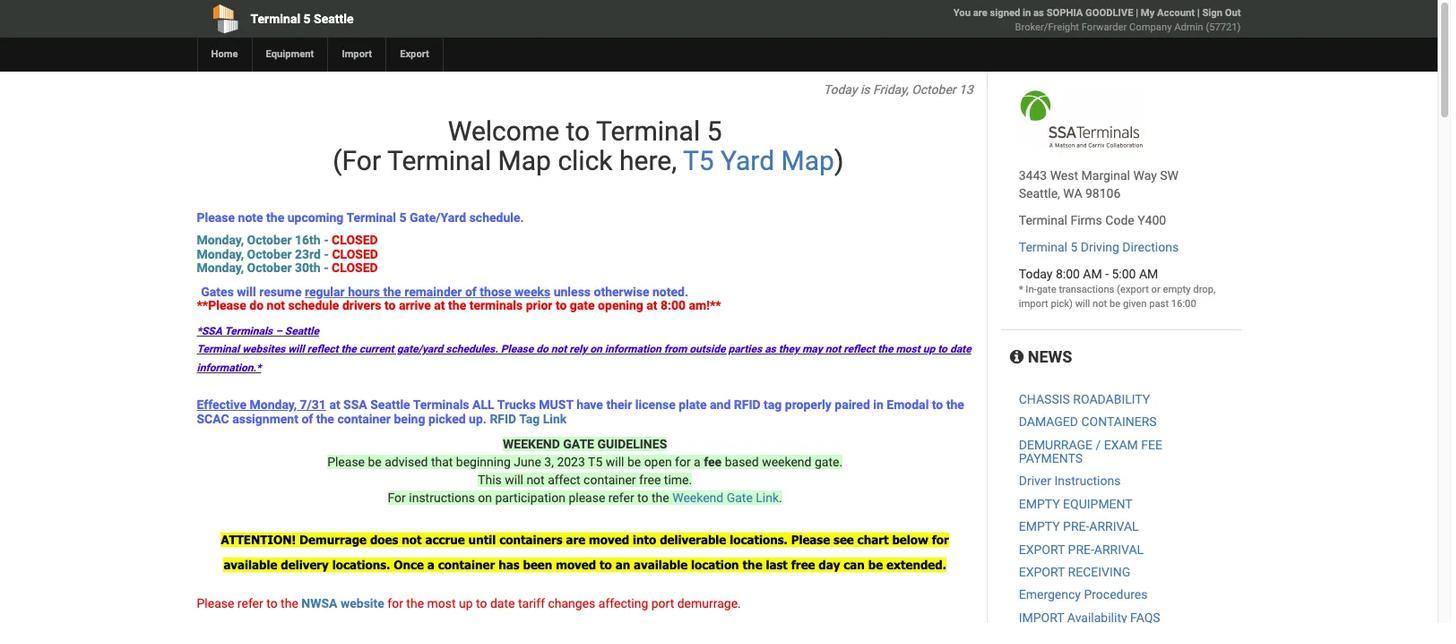 Task type: describe. For each thing, give the bounding box(es) containing it.
procedures
[[1084, 588, 1148, 603]]

the right emodal
[[946, 398, 964, 412]]

transactions
[[1059, 284, 1115, 296]]

at ssa seattle terminals all trucks must have their license plate and rfid tag properly paired in emodal to the scac assignment of the container being picked up.
[[197, 398, 964, 426]]

2 am from the left
[[1139, 267, 1158, 281]]

- right "23rd"
[[324, 247, 329, 262]]

rfid tag link link
[[490, 412, 570, 426]]

gate
[[563, 437, 594, 452]]

0 horizontal spatial for
[[388, 597, 403, 612]]

admin
[[1174, 22, 1203, 33]]

the left terminals at the left of the page
[[448, 298, 466, 313]]

on inside weekend gate guidelines please be advised that beginning june 3, 2023 t5 will be open for a fee based weekend gate. this will not affect container free time. for instructions on participation please refer to the weekend gate link .
[[478, 491, 492, 506]]

export receiving link
[[1019, 566, 1131, 580]]

1 vertical spatial moved
[[556, 558, 596, 573]]

be inside the attention! demurrage does not accrue until containers are moved into deliverable locations. please see chart below for available delivery locations. once a container has been moved to an available location the last free day can be extended.
[[868, 558, 883, 573]]

t5 inside welcome to terminal 5 (for terminal map click here, t5 yard map )
[[683, 145, 714, 177]]

will inside today                                                                                                                                                                                                                                                                                                                                                                                                                                                                                                                                                                                                                                                                                                           8:00 am - 5:00 am * in-gate transactions (export or empty drop, import pick) will not be given past 16:00
[[1075, 298, 1090, 310]]

0 horizontal spatial rfid
[[490, 412, 516, 426]]

weekend
[[762, 455, 812, 470]]

out
[[1225, 7, 1241, 19]]

will inside *ssa terminals – seattle terminal websites will reflect the current gate/yard schedules. please do not rely on information from outside parties as they may not reflect the most up to date information.*
[[288, 344, 304, 356]]

today for today                                                                                                                                                                                                                                                                                                                                                                                                                                                                                                                                                                                                                                                                                                           8:00 am - 5:00 am * in-gate transactions (export or empty drop, import pick) will not be given past 16:00
[[1019, 267, 1053, 281]]

schedules.
[[446, 344, 498, 356]]

be down guidelines
[[627, 455, 641, 470]]

will down june
[[505, 473, 523, 488]]

the down once
[[406, 597, 424, 612]]

emodal
[[887, 398, 929, 412]]

1 available from the left
[[224, 558, 277, 573]]

empty equipment link
[[1019, 497, 1133, 512]]

of inside at ssa seattle terminals all trucks must have their license plate and rfid tag properly paired in emodal to the scac assignment of the container being picked up.
[[302, 412, 313, 426]]

to right prior
[[556, 298, 567, 313]]

terminals inside *ssa terminals – seattle terminal websites will reflect the current gate/yard schedules. please do not rely on information from outside parties as they may not reflect the most up to date information.*
[[224, 326, 273, 338]]

deliverable
[[660, 533, 726, 548]]

seattle for terminal
[[314, 12, 354, 26]]

to inside at ssa seattle terminals all trucks must have their license plate and rfid tag properly paired in emodal to the scac assignment of the container being picked up.
[[932, 398, 943, 412]]

the left ssa
[[316, 412, 334, 426]]

/
[[1096, 438, 1101, 452]]

a inside the attention! demurrage does not accrue until containers are moved into deliverable locations. please see chart below for available delivery locations. once a container has been moved to an available location the last free day can be extended.
[[427, 558, 435, 573]]

damaged
[[1019, 415, 1078, 430]]

accrue
[[425, 533, 465, 548]]

y400
[[1138, 213, 1166, 228]]

properly
[[785, 398, 832, 412]]

day
[[819, 558, 840, 573]]

to left arrive
[[385, 298, 396, 313]]

rely
[[569, 344, 587, 356]]

damaged containers link
[[1019, 415, 1157, 430]]

0 vertical spatial locations.
[[730, 533, 788, 548]]

terminal inside please note the upcoming terminal 5 gate/yard schedule. monday, october 16th - closed monday, october 23rd - closed monday, october 30th - closed
[[346, 211, 396, 225]]

past
[[1149, 298, 1169, 310]]

up.
[[469, 412, 487, 426]]

they
[[779, 344, 800, 356]]

way
[[1133, 169, 1157, 183]]

do inside "gates will resume regular hours the remainder of those weeks unless otherwise noted. **please do not schedule drivers to arrive at the terminals prior to gate opening at 8:00 am!**"
[[249, 298, 264, 313]]

does
[[370, 533, 398, 548]]

1 am from the left
[[1083, 267, 1102, 281]]

–
[[275, 326, 282, 338]]

0 horizontal spatial up
[[459, 597, 473, 612]]

account
[[1157, 7, 1195, 19]]

gate inside "gates will resume regular hours the remainder of those weeks unless otherwise noted. **please do not schedule drivers to arrive at the terminals prior to gate opening at 8:00 am!**"
[[570, 298, 595, 313]]

0 vertical spatial arrival
[[1089, 520, 1139, 534]]

in inside at ssa seattle terminals all trucks must have their license plate and rfid tag properly paired in emodal to the scac assignment of the container being picked up.
[[873, 398, 884, 412]]

terminal firms code y400
[[1019, 213, 1166, 228]]

you are signed in as sophia goodlive | my account | sign out broker/freight forwarder company admin (57721)
[[954, 7, 1241, 33]]

1 | from the left
[[1136, 7, 1138, 19]]

october left "23rd"
[[247, 247, 292, 262]]

instructions
[[409, 491, 475, 506]]

terminal 5 seattle
[[251, 12, 354, 26]]

import
[[1019, 298, 1048, 310]]

beginning
[[456, 455, 511, 470]]

for inside the attention! demurrage does not accrue until containers are moved into deliverable locations. please see chart below for available delivery locations. once a container has been moved to an available location the last free day can be extended.
[[932, 533, 949, 548]]

for inside weekend gate guidelines please be advised that beginning june 3, 2023 t5 will be open for a fee based weekend gate. this will not affect container free time. for instructions on participation please refer to the weekend gate link .
[[675, 455, 691, 470]]

affecting
[[599, 597, 648, 612]]

news
[[1024, 348, 1072, 367]]

weekend gate link link
[[672, 491, 779, 506]]

websites
[[242, 344, 285, 356]]

assignment
[[232, 412, 298, 426]]

16:00
[[1171, 298, 1196, 310]]

nwsa website link
[[301, 597, 384, 612]]

not inside today                                                                                                                                                                                                                                                                                                                                                                                                                                                                                                                                                                                                                                                                                                           8:00 am - 5:00 am * in-gate transactions (export or empty drop, import pick) will not be given past 16:00
[[1093, 298, 1107, 310]]

gate
[[727, 491, 753, 506]]

free inside the attention! demurrage does not accrue until containers are moved into deliverable locations. please see chart below for available delivery locations. once a container has been moved to an available location the last free day can be extended.
[[791, 558, 815, 573]]

not inside "gates will resume regular hours the remainder of those weeks unless otherwise noted. **please do not schedule drivers to arrive at the terminals prior to gate opening at 8:00 am!**"
[[267, 298, 285, 313]]

are inside the attention! demurrage does not accrue until containers are moved into deliverable locations. please see chart below for available delivery locations. once a container has been moved to an available location the last free day can be extended.
[[566, 533, 585, 548]]

1 closed from the top
[[332, 233, 378, 248]]

welcome to terminal 5 (for terminal map click here, t5 yard map )
[[326, 116, 844, 177]]

2 empty from the top
[[1019, 520, 1060, 534]]

3,
[[544, 455, 554, 470]]

location
[[691, 558, 739, 573]]

terminal 5 seattle image
[[1019, 90, 1144, 149]]

hours
[[348, 285, 380, 299]]

gate/yard
[[397, 344, 443, 356]]

98106
[[1085, 186, 1121, 201]]

you
[[954, 7, 971, 19]]

seattle for at
[[370, 398, 410, 412]]

for
[[388, 491, 406, 506]]

parties
[[728, 344, 762, 356]]

not right "may"
[[825, 344, 841, 356]]

until
[[468, 533, 496, 548]]

on inside *ssa terminals – seattle terminal websites will reflect the current gate/yard schedules. please do not rely on information from outside parties as they may not reflect the most up to date information.*
[[590, 344, 602, 356]]

please note the upcoming terminal 5 gate/yard schedule. monday, october 16th - closed monday, october 23rd - closed monday, october 30th - closed
[[197, 211, 524, 275]]

into
[[633, 533, 656, 548]]

7/31
[[300, 398, 326, 412]]

8:00 inside today                                                                                                                                                                                                                                                                                                                                                                                                                                                                                                                                                                                                                                                                                                           8:00 am - 5:00 am * in-gate transactions (export or empty drop, import pick) will not be given past 16:00
[[1056, 267, 1080, 281]]

west
[[1050, 169, 1078, 183]]

license
[[635, 398, 676, 412]]

3443
[[1019, 169, 1047, 183]]

information
[[605, 344, 661, 356]]

been
[[523, 558, 552, 573]]

terminal 5 driving directions
[[1019, 240, 1179, 255]]

today for today is friday, october 13
[[824, 82, 857, 97]]

.
[[779, 491, 782, 506]]

emergency
[[1019, 588, 1081, 603]]

can
[[844, 558, 865, 573]]

sign out link
[[1202, 7, 1241, 19]]

gate inside today                                                                                                                                                                                                                                                                                                                                                                                                                                                                                                                                                                                                                                                                                                           8:00 am - 5:00 am * in-gate transactions (export or empty drop, import pick) will not be given past 16:00
[[1037, 284, 1057, 296]]

driver instructions link
[[1019, 475, 1121, 489]]

an
[[616, 558, 630, 573]]

export link
[[386, 38, 443, 72]]

equipment
[[266, 48, 314, 60]]

changes
[[548, 597, 595, 612]]

1 horizontal spatial at
[[434, 298, 445, 313]]

rfid inside at ssa seattle terminals all trucks must have their license plate and rfid tag properly paired in emodal to the scac assignment of the container being picked up.
[[734, 398, 761, 412]]

please inside please note the upcoming terminal 5 gate/yard schedule. monday, october 16th - closed monday, october 23rd - closed monday, october 30th - closed
[[197, 211, 235, 225]]

as inside you are signed in as sophia goodlive | my account | sign out broker/freight forwarder company admin (57721)
[[1034, 7, 1044, 19]]

ssa
[[343, 398, 367, 412]]

tariff
[[518, 597, 545, 612]]

**please
[[197, 298, 246, 313]]

october left 13
[[912, 82, 956, 97]]

1 reflect from the left
[[307, 344, 338, 356]]

refer inside weekend gate guidelines please be advised that beginning june 3, 2023 t5 will be open for a fee based weekend gate. this will not affect container free time. for instructions on participation please refer to the weekend gate link .
[[608, 491, 634, 506]]

effective
[[197, 398, 247, 412]]

container inside at ssa seattle terminals all trucks must have their license plate and rfid tag properly paired in emodal to the scac assignment of the container being picked up.
[[337, 412, 391, 426]]

please inside the attention! demurrage does not accrue until containers are moved into deliverable locations. please see chart below for available delivery locations. once a container has been moved to an available location the last free day can be extended.
[[791, 533, 830, 548]]

today                                                                                                                                                                                                                                                                                                                                                                                                                                                                                                                                                                                                                                                                                                           8:00 am - 5:00 am * in-gate transactions (export or empty drop, import pick) will not be given past 16:00
[[1019, 267, 1216, 310]]

chassis roadability link
[[1019, 392, 1150, 407]]

0 horizontal spatial refer
[[237, 597, 263, 612]]

up inside *ssa terminals – seattle terminal websites will reflect the current gate/yard schedules. please do not rely on information from outside parties as they may not reflect the most up to date information.*
[[923, 344, 935, 356]]

opening
[[598, 298, 643, 313]]

will down guidelines
[[606, 455, 624, 470]]

open
[[644, 455, 672, 470]]

1 vertical spatial date
[[490, 597, 515, 612]]

will inside "gates will resume regular hours the remainder of those weeks unless otherwise noted. **please do not schedule drivers to arrive at the terminals prior to gate opening at 8:00 am!**"
[[237, 285, 256, 299]]

drivers
[[342, 298, 381, 313]]

june
[[514, 455, 541, 470]]

given
[[1123, 298, 1147, 310]]

*ssa terminals – seattle terminal websites will reflect the current gate/yard schedules. please do not rely on information from outside parties as they may not reflect the most up to date information.*
[[197, 326, 971, 374]]



Task type: vqa. For each thing, say whether or not it's contained in the screenshot.
hours
yes



Task type: locate. For each thing, give the bounding box(es) containing it.
click
[[558, 145, 613, 177]]

will down transactions
[[1075, 298, 1090, 310]]

a
[[694, 455, 701, 470], [427, 558, 435, 573]]

as left the they
[[765, 344, 776, 356]]

sw
[[1160, 169, 1179, 183]]

0 vertical spatial of
[[465, 285, 477, 299]]

regular
[[305, 285, 345, 299]]

participation
[[495, 491, 566, 506]]

resume
[[259, 285, 302, 299]]

that
[[431, 455, 453, 470]]

plate
[[679, 398, 707, 412]]

current
[[359, 344, 394, 356]]

container inside the attention! demurrage does not accrue until containers are moved into deliverable locations. please see chart below for available delivery locations. once a container has been moved to an available location the last free day can be extended.
[[438, 558, 495, 573]]

empty
[[1163, 284, 1191, 296]]

available down attention!
[[224, 558, 277, 573]]

to left nwsa
[[266, 597, 278, 612]]

not down transactions
[[1093, 298, 1107, 310]]

the inside the attention! demurrage does not accrue until containers are moved into deliverable locations. please see chart below for available delivery locations. once a container has been moved to an available location the last free day can be extended.
[[743, 558, 762, 573]]

2 closed from the top
[[332, 247, 378, 262]]

0 vertical spatial most
[[896, 344, 920, 356]]

2 available from the left
[[634, 558, 688, 573]]

attention! demurrage does not accrue until containers are moved into deliverable locations. please see chart below for available delivery locations. once a container has been moved to an available location the last free day can be extended.
[[221, 533, 949, 573]]

to inside welcome to terminal 5 (for terminal map click here, t5 yard map )
[[566, 116, 590, 147]]

1 vertical spatial do
[[536, 344, 548, 356]]

reflect right "may"
[[844, 344, 875, 356]]

will right gates
[[237, 285, 256, 299]]

1 horizontal spatial a
[[694, 455, 701, 470]]

1 horizontal spatial on
[[590, 344, 602, 356]]

please up the day
[[791, 533, 830, 548]]

a left the fee
[[694, 455, 701, 470]]

gate up "import"
[[1037, 284, 1057, 296]]

moved
[[589, 533, 629, 548], [556, 558, 596, 573]]

container inside weekend gate guidelines please be advised that beginning june 3, 2023 t5 will be open for a fee based weekend gate. this will not affect container free time. for instructions on participation please refer to the weekend gate link .
[[584, 473, 636, 488]]

empty down empty equipment link
[[1019, 520, 1060, 534]]

0 vertical spatial in
[[1023, 7, 1031, 19]]

weekend
[[672, 491, 724, 506]]

please down attention!
[[197, 597, 234, 612]]

1 horizontal spatial available
[[634, 558, 688, 573]]

driver
[[1019, 475, 1051, 489]]

0 horizontal spatial reflect
[[307, 344, 338, 356]]

t5
[[683, 145, 714, 177], [588, 455, 603, 470]]

for
[[675, 455, 691, 470], [932, 533, 949, 548], [388, 597, 403, 612]]

terminals inside at ssa seattle terminals all trucks must have their license plate and rfid tag properly paired in emodal to the scac assignment of the container being picked up.
[[413, 398, 469, 412]]

terminal inside *ssa terminals – seattle terminal websites will reflect the current gate/yard schedules. please do not rely on information from outside parties as they may not reflect the most up to date information.*
[[197, 344, 239, 356]]

be right can
[[868, 558, 883, 573]]

date left tariff
[[490, 597, 515, 612]]

container left being
[[337, 412, 391, 426]]

1 horizontal spatial are
[[973, 7, 988, 19]]

remainder
[[404, 285, 462, 299]]

0 horizontal spatial gate
[[570, 298, 595, 313]]

map right yard
[[781, 145, 834, 177]]

are right you
[[973, 7, 988, 19]]

8:00 inside "gates will resume regular hours the remainder of those weeks unless otherwise noted. **please do not schedule drivers to arrive at the terminals prior to gate opening at 8:00 am!**"
[[661, 298, 686, 313]]

at inside at ssa seattle terminals all trucks must have their license plate and rfid tag properly paired in emodal to the scac assignment of the container being picked up.
[[329, 398, 340, 412]]

1 horizontal spatial refer
[[608, 491, 634, 506]]

map left click
[[498, 145, 551, 177]]

0 horizontal spatial at
[[329, 398, 340, 412]]

company
[[1130, 22, 1172, 33]]

5 inside welcome to terminal 5 (for terminal map click here, t5 yard map )
[[707, 116, 722, 147]]

not inside the attention! demurrage does not accrue until containers are moved into deliverable locations. please see chart below for available delivery locations. once a container has been moved to an available location the last free day can be extended.
[[402, 533, 422, 548]]

the up emodal
[[878, 344, 893, 356]]

1 horizontal spatial |
[[1197, 7, 1200, 19]]

in inside you are signed in as sophia goodlive | my account | sign out broker/freight forwarder company admin (57721)
[[1023, 7, 1031, 19]]

0 horizontal spatial as
[[765, 344, 776, 356]]

0 horizontal spatial container
[[337, 412, 391, 426]]

5 left driving in the right top of the page
[[1071, 240, 1078, 255]]

export up export receiving link
[[1019, 543, 1065, 557]]

1 horizontal spatial locations.
[[730, 533, 788, 548]]

arrival down equipment
[[1089, 520, 1139, 534]]

1 horizontal spatial free
[[791, 558, 815, 573]]

extended.
[[887, 558, 946, 573]]

1 map from the left
[[498, 145, 551, 177]]

0 horizontal spatial t5
[[588, 455, 603, 470]]

1 vertical spatial on
[[478, 491, 492, 506]]

0 vertical spatial a
[[694, 455, 701, 470]]

0 horizontal spatial today
[[824, 82, 857, 97]]

0 vertical spatial as
[[1034, 7, 1044, 19]]

date
[[950, 344, 971, 356], [490, 597, 515, 612]]

2023
[[557, 455, 585, 470]]

do inside *ssa terminals – seattle terminal websites will reflect the current gate/yard schedules. please do not rely on information from outside parties as they may not reflect the most up to date information.*
[[536, 344, 548, 356]]

of right assignment
[[302, 412, 313, 426]]

the left nwsa
[[281, 597, 298, 612]]

for right website
[[388, 597, 403, 612]]

weekend
[[503, 437, 560, 452]]

- right 30th
[[324, 261, 329, 275]]

of left those at top
[[465, 285, 477, 299]]

import link
[[328, 38, 386, 72]]

see
[[834, 533, 854, 548]]

the left current
[[341, 344, 357, 356]]

terminal 5 driving directions link
[[1019, 240, 1179, 255]]

0 vertical spatial today
[[824, 82, 857, 97]]

terminals
[[224, 326, 273, 338], [413, 398, 469, 412]]

of inside "gates will resume regular hours the remainder of those weeks unless otherwise noted. **please do not schedule drivers to arrive at the terminals prior to gate opening at 8:00 am!**"
[[465, 285, 477, 299]]

rfid left tag
[[734, 398, 761, 412]]

the right hours
[[383, 285, 401, 299]]

welcome
[[448, 116, 559, 147]]

0 horizontal spatial of
[[302, 412, 313, 426]]

1 vertical spatial seattle
[[285, 326, 319, 338]]

seattle inside at ssa seattle terminals all trucks must have their license plate and rfid tag properly paired in emodal to the scac assignment of the container being picked up.
[[370, 398, 410, 412]]

3 closed from the top
[[332, 261, 378, 275]]

| left sign
[[1197, 7, 1200, 19]]

1 horizontal spatial link
[[756, 491, 779, 506]]

today up in-
[[1019, 267, 1053, 281]]

0 horizontal spatial 8:00
[[661, 298, 686, 313]]

prior
[[526, 298, 553, 313]]

1 vertical spatial locations.
[[332, 558, 390, 573]]

0 horizontal spatial map
[[498, 145, 551, 177]]

1 horizontal spatial in
[[1023, 7, 1031, 19]]

0 vertical spatial pre-
[[1063, 520, 1089, 534]]

1 vertical spatial empty
[[1019, 520, 1060, 534]]

broker/freight
[[1015, 22, 1079, 33]]

seattle,
[[1019, 186, 1060, 201]]

affect
[[548, 473, 581, 488]]

october down note
[[247, 233, 292, 248]]

not up once
[[402, 533, 422, 548]]

be inside today                                                                                                                                                                                                                                                                                                                                                                                                                                                                                                                                                                                                                                                                                                           8:00 am - 5:00 am * in-gate transactions (export or empty drop, import pick) will not be given past 16:00
[[1110, 298, 1121, 310]]

please inside *ssa terminals – seattle terminal websites will reflect the current gate/yard schedules. please do not rely on information from outside parties as they may not reflect the most up to date information.*
[[501, 344, 534, 356]]

link right gate on the bottom right of page
[[756, 491, 779, 506]]

(for
[[333, 145, 381, 177]]

- left the 5:00
[[1105, 267, 1109, 281]]

30th
[[295, 261, 321, 275]]

tag
[[519, 412, 540, 426]]

outside
[[690, 344, 726, 356]]

- inside today                                                                                                                                                                                                                                                                                                                                                                                                                                                                                                                                                                                                                                                                                                           8:00 am - 5:00 am * in-gate transactions (export or empty drop, import pick) will not be given past 16:00
[[1105, 267, 1109, 281]]

0 vertical spatial terminals
[[224, 326, 273, 338]]

schedule
[[288, 298, 339, 313]]

2 horizontal spatial container
[[584, 473, 636, 488]]

or
[[1151, 284, 1161, 296]]

0 horizontal spatial are
[[566, 533, 585, 548]]

terminal 5 seattle link
[[197, 0, 616, 38]]

terminals left 'all'
[[413, 398, 469, 412]]

0 horizontal spatial terminals
[[224, 326, 273, 338]]

to inside weekend gate guidelines please be advised that beginning june 3, 2023 t5 will be open for a fee based weekend gate. this will not affect container free time. for instructions on participation please refer to the weekend gate link .
[[637, 491, 649, 506]]

0 horizontal spatial do
[[249, 298, 264, 313]]

empty
[[1019, 497, 1060, 512], [1019, 520, 1060, 534]]

gate left opening
[[570, 298, 595, 313]]

0 horizontal spatial on
[[478, 491, 492, 506]]

export
[[400, 48, 429, 60]]

1 vertical spatial for
[[932, 533, 949, 548]]

rfid
[[734, 398, 761, 412], [490, 412, 516, 426]]

0 horizontal spatial a
[[427, 558, 435, 573]]

sophia
[[1047, 7, 1083, 19]]

1 vertical spatial up
[[459, 597, 473, 612]]

0 horizontal spatial most
[[427, 597, 456, 612]]

upcoming
[[287, 211, 344, 225]]

0 vertical spatial moved
[[589, 533, 629, 548]]

1 horizontal spatial reflect
[[844, 344, 875, 356]]

as up broker/freight
[[1034, 7, 1044, 19]]

be left advised
[[368, 455, 382, 470]]

seattle right ssa
[[370, 398, 410, 412]]

1 vertical spatial refer
[[237, 597, 263, 612]]

1 vertical spatial gate
[[570, 298, 595, 313]]

demurrage / exam fee payments link
[[1019, 438, 1163, 466]]

the inside please note the upcoming terminal 5 gate/yard schedule. monday, october 16th - closed monday, october 23rd - closed monday, october 30th - closed
[[266, 211, 284, 225]]

moved up an
[[589, 533, 629, 548]]

1 vertical spatial a
[[427, 558, 435, 573]]

as inside *ssa terminals – seattle terminal websites will reflect the current gate/yard schedules. please do not rely on information from outside parties as they may not reflect the most up to date information.*
[[765, 344, 776, 356]]

link right tag
[[543, 412, 567, 426]]

date left info circle image on the right bottom
[[950, 344, 971, 356]]

monday,
[[197, 233, 244, 248], [197, 247, 244, 262], [197, 261, 244, 275], [250, 398, 297, 412]]

t5 yard map link
[[683, 145, 834, 177]]

1 vertical spatial free
[[791, 558, 815, 573]]

empty pre-arrival link
[[1019, 520, 1139, 534]]

terminal inside the terminal 5 seattle link
[[251, 12, 300, 26]]

please inside weekend gate guidelines please be advised that beginning june 3, 2023 t5 will be open for a fee based weekend gate. this will not affect container free time. for instructions on participation please refer to the weekend gate link .
[[327, 455, 365, 470]]

1 horizontal spatial 8:00
[[1056, 267, 1080, 281]]

1 horizontal spatial do
[[536, 344, 548, 356]]

1 horizontal spatial as
[[1034, 7, 1044, 19]]

on down this
[[478, 491, 492, 506]]

am up transactions
[[1083, 267, 1102, 281]]

(export
[[1117, 284, 1149, 296]]

0 vertical spatial are
[[973, 7, 988, 19]]

1 vertical spatial as
[[765, 344, 776, 356]]

1 vertical spatial are
[[566, 533, 585, 548]]

goodlive
[[1086, 7, 1133, 19]]

to left an
[[600, 558, 612, 573]]

0 vertical spatial up
[[923, 344, 935, 356]]

0 horizontal spatial locations.
[[332, 558, 390, 573]]

available down into
[[634, 558, 688, 573]]

1 empty from the top
[[1019, 497, 1060, 512]]

0 vertical spatial seattle
[[314, 12, 354, 26]]

0 vertical spatial date
[[950, 344, 971, 356]]

empty down driver
[[1019, 497, 1060, 512]]

note
[[238, 211, 263, 225]]

5 inside the terminal 5 seattle link
[[304, 12, 311, 26]]

0 vertical spatial do
[[249, 298, 264, 313]]

once
[[394, 558, 424, 573]]

export pre-arrival link
[[1019, 543, 1144, 557]]

1 horizontal spatial for
[[675, 455, 691, 470]]

in right paired
[[873, 398, 884, 412]]

2 horizontal spatial at
[[647, 298, 658, 313]]

pre- down empty equipment link
[[1063, 520, 1089, 534]]

a inside weekend gate guidelines please be advised that beginning june 3, 2023 t5 will be open for a fee based weekend gate. this will not affect container free time. for instructions on participation please refer to the weekend gate link .
[[694, 455, 701, 470]]

5
[[304, 12, 311, 26], [707, 116, 722, 147], [399, 211, 407, 225], [1071, 240, 1078, 255]]

free inside weekend gate guidelines please be advised that beginning june 3, 2023 t5 will be open for a fee based weekend gate. this will not affect container free time. for instructions on participation please refer to the weekend gate link .
[[639, 473, 661, 488]]

directions
[[1123, 240, 1179, 255]]

have
[[576, 398, 603, 412]]

today inside today                                                                                                                                                                                                                                                                                                                                                                                                                                                                                                                                                                                                                                                                                                           8:00 am - 5:00 am * in-gate transactions (export or empty drop, import pick) will not be given past 16:00
[[1019, 267, 1053, 281]]

in right signed
[[1023, 7, 1031, 19]]

1 vertical spatial export
[[1019, 566, 1065, 580]]

most up emodal
[[896, 344, 920, 356]]

seattle inside *ssa terminals – seattle terminal websites will reflect the current gate/yard schedules. please do not rely on information from outside parties as they may not reflect the most up to date information.*
[[285, 326, 319, 338]]

trucks
[[497, 398, 536, 412]]

2 | from the left
[[1197, 7, 1200, 19]]

t5 inside weekend gate guidelines please be advised that beginning june 3, 2023 t5 will be open for a fee based weekend gate. this will not affect container free time. for instructions on participation please refer to the weekend gate link .
[[588, 455, 603, 470]]

the left last
[[743, 558, 762, 573]]

arrival up receiving
[[1094, 543, 1144, 557]]

pre- down empty pre-arrival link
[[1068, 543, 1094, 557]]

terminals
[[469, 298, 523, 313]]

demurrage
[[299, 533, 367, 548]]

today is friday, october 13
[[824, 82, 973, 97]]

based
[[725, 455, 759, 470]]

seattle up import
[[314, 12, 354, 26]]

advised
[[385, 455, 428, 470]]

2 vertical spatial container
[[438, 558, 495, 573]]

1 vertical spatial in
[[873, 398, 884, 412]]

to inside the attention! demurrage does not accrue until containers are moved into deliverable locations. please see chart below for available delivery locations. once a container has been moved to an available location the last free day can be extended.
[[600, 558, 612, 573]]

- right 16th
[[324, 233, 329, 248]]

0 horizontal spatial |
[[1136, 7, 1138, 19]]

2 map from the left
[[781, 145, 834, 177]]

up
[[923, 344, 935, 356], [459, 597, 473, 612]]

arrive
[[399, 298, 431, 313]]

0 vertical spatial refer
[[608, 491, 634, 506]]

0 vertical spatial link
[[543, 412, 567, 426]]

are down please
[[566, 533, 585, 548]]

2 export from the top
[[1019, 566, 1065, 580]]

reflect
[[307, 344, 338, 356], [844, 344, 875, 356]]

gate.
[[815, 455, 843, 470]]

at right opening
[[647, 298, 658, 313]]

not up –
[[267, 298, 285, 313]]

0 horizontal spatial am
[[1083, 267, 1102, 281]]

to right welcome
[[566, 116, 590, 147]]

on right rely
[[590, 344, 602, 356]]

moved right been
[[556, 558, 596, 573]]

container up please
[[584, 473, 636, 488]]

the inside weekend gate guidelines please be advised that beginning june 3, 2023 t5 will be open for a fee based weekend gate. this will not affect container free time. for instructions on participation please refer to the weekend gate link .
[[652, 491, 669, 506]]

0 horizontal spatial in
[[873, 398, 884, 412]]

1 vertical spatial arrival
[[1094, 543, 1144, 557]]

my account link
[[1141, 7, 1195, 19]]

1 vertical spatial most
[[427, 597, 456, 612]]

at
[[434, 298, 445, 313], [647, 298, 658, 313], [329, 398, 340, 412]]

1 vertical spatial 8:00
[[661, 298, 686, 313]]

0 vertical spatial gate
[[1037, 284, 1057, 296]]

1 vertical spatial link
[[756, 491, 779, 506]]

1 export from the top
[[1019, 543, 1065, 557]]

not inside weekend gate guidelines please be advised that beginning june 3, 2023 t5 will be open for a fee based weekend gate. this will not affect container free time. for instructions on participation please refer to the weekend gate link .
[[527, 473, 545, 488]]

do right **please
[[249, 298, 264, 313]]

am!**
[[689, 298, 721, 313]]

0 vertical spatial export
[[1019, 543, 1065, 557]]

guidelines
[[597, 437, 667, 452]]

2 vertical spatial seattle
[[370, 398, 410, 412]]

2 reflect from the left
[[844, 344, 875, 356]]

weeks
[[515, 285, 551, 299]]

locations. up last
[[730, 533, 788, 548]]

containers
[[499, 533, 563, 548]]

will right websites
[[288, 344, 304, 356]]

1 horizontal spatial today
[[1019, 267, 1053, 281]]

5 inside please note the upcoming terminal 5 gate/yard schedule. monday, october 16th - closed monday, october 23rd - closed monday, october 30th - closed
[[399, 211, 407, 225]]

reflect down schedule
[[307, 344, 338, 356]]

october up resume
[[247, 261, 292, 275]]

link inside weekend gate guidelines please be advised that beginning june 3, 2023 t5 will be open for a fee based weekend gate. this will not affect container free time. for instructions on participation please refer to the weekend gate link .
[[756, 491, 779, 506]]

5:00
[[1112, 267, 1136, 281]]

date inside *ssa terminals – seattle terminal websites will reflect the current gate/yard schedules. please do not rely on information from outside parties as they may not reflect the most up to date information.*
[[950, 344, 971, 356]]

a right once
[[427, 558, 435, 573]]

today left "is"
[[824, 82, 857, 97]]

all
[[472, 398, 494, 412]]

0 horizontal spatial link
[[543, 412, 567, 426]]

0 vertical spatial container
[[337, 412, 391, 426]]

0 vertical spatial 8:00
[[1056, 267, 1080, 281]]

gate/yard
[[410, 211, 466, 225]]

| left my
[[1136, 7, 1138, 19]]

1 horizontal spatial of
[[465, 285, 477, 299]]

exam
[[1104, 438, 1138, 452]]

2 vertical spatial for
[[388, 597, 403, 612]]

chassis roadability damaged containers demurrage / exam fee payments driver instructions empty equipment empty pre-arrival export pre-arrival export receiving emergency procedures
[[1019, 392, 1163, 603]]

be left given at the top
[[1110, 298, 1121, 310]]

info circle image
[[1010, 350, 1024, 366]]

refer right please
[[608, 491, 634, 506]]

please left note
[[197, 211, 235, 225]]

to inside *ssa terminals – seattle terminal websites will reflect the current gate/yard schedules. please do not rely on information from outside parties as they may not reflect the most up to date information.*
[[938, 344, 947, 356]]

locations. down does
[[332, 558, 390, 573]]

1 horizontal spatial t5
[[683, 145, 714, 177]]

0 horizontal spatial available
[[224, 558, 277, 573]]

and
[[710, 398, 731, 412]]

to down open
[[637, 491, 649, 506]]

are inside you are signed in as sophia goodlive | my account | sign out broker/freight forwarder company admin (57721)
[[973, 7, 988, 19]]

equipment link
[[251, 38, 328, 72]]

refer down attention!
[[237, 597, 263, 612]]

0 horizontal spatial date
[[490, 597, 515, 612]]

0 vertical spatial on
[[590, 344, 602, 356]]

at right arrive
[[434, 298, 445, 313]]

1 vertical spatial pre-
[[1068, 543, 1094, 557]]

1 vertical spatial today
[[1019, 267, 1053, 281]]

will
[[237, 285, 256, 299], [1075, 298, 1090, 310], [288, 344, 304, 356], [606, 455, 624, 470], [505, 473, 523, 488]]

has
[[499, 558, 520, 573]]

1 horizontal spatial map
[[781, 145, 834, 177]]

5 left gate/yard at the left of the page
[[399, 211, 407, 225]]

t5 right 2023
[[588, 455, 603, 470]]

1 vertical spatial t5
[[588, 455, 603, 470]]

for right below
[[932, 533, 949, 548]]

seattle right –
[[285, 326, 319, 338]]

free down open
[[639, 473, 661, 488]]

0 vertical spatial empty
[[1019, 497, 1060, 512]]

most inside *ssa terminals – seattle terminal websites will reflect the current gate/yard schedules. please do not rely on information from outside parties as they may not reflect the most up to date information.*
[[896, 344, 920, 356]]

not left rely
[[551, 344, 567, 356]]

0 horizontal spatial free
[[639, 473, 661, 488]]

to left tariff
[[476, 597, 487, 612]]

to left info circle image on the right bottom
[[938, 344, 947, 356]]



